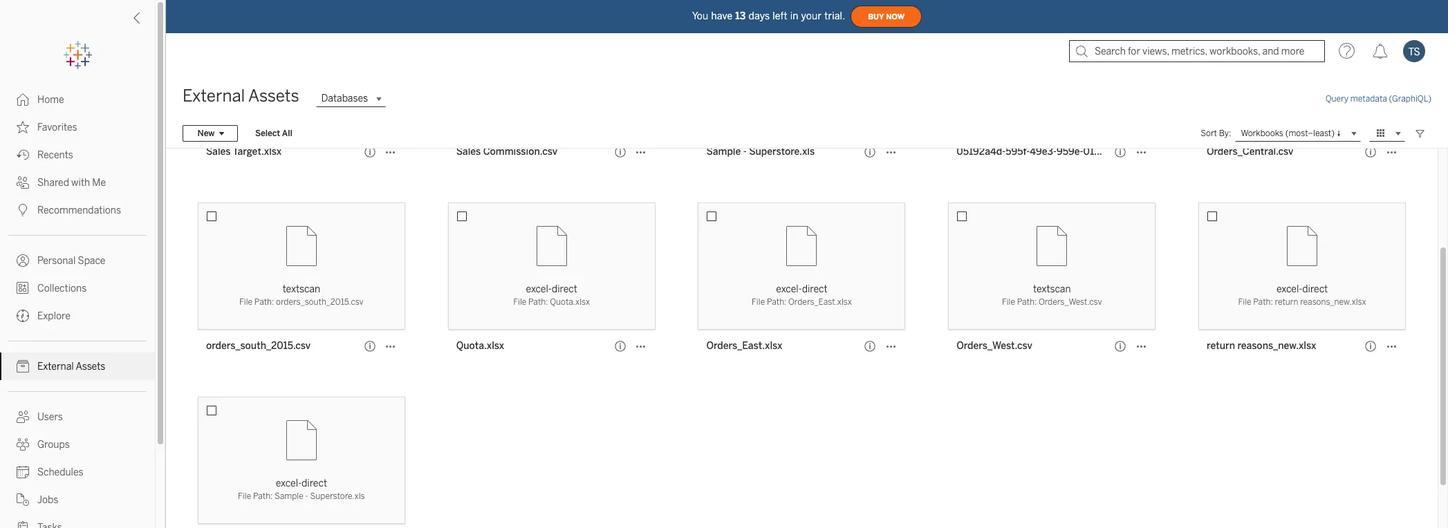 Task type: describe. For each thing, give the bounding box(es) containing it.
sales for sales commission.csv
[[456, 146, 481, 158]]

home link
[[0, 86, 155, 113]]

excel-direct file path: orders_east.xlsx
[[752, 284, 852, 307]]

schedules link
[[0, 459, 155, 486]]

have
[[711, 10, 733, 22]]

workbooks (most–least)
[[1241, 128, 1335, 138]]

path: for excel-direct file path: quota.xlsx
[[528, 297, 548, 307]]

trial.
[[824, 10, 845, 22]]

query
[[1326, 94, 1349, 104]]

file inside textscan file path: orders_west.csv
[[1002, 297, 1015, 307]]

commission.csv
[[483, 146, 557, 158]]

05192a4d-
[[957, 146, 1006, 158]]

you have 13 days left in your trial.
[[692, 10, 845, 22]]

return reasons_new.xlsx
[[1207, 340, 1316, 352]]

excel- for quota.xlsx
[[526, 284, 552, 295]]

personal space link
[[0, 247, 155, 275]]

direct for return reasons_new.xlsx
[[1302, 284, 1328, 295]]

file for excel-direct file path: quota.xlsx
[[513, 297, 527, 307]]

direct inside excel-direct file path: sample - superstore.xls
[[302, 478, 327, 490]]

assets inside main navigation. press the up and down arrow keys to access links. element
[[76, 361, 105, 373]]

databases button
[[316, 90, 386, 107]]

textscan file path: orders_south_2015.csv
[[239, 284, 364, 307]]

file inside 'textscan file path: orders_south_2015.csv'
[[239, 297, 253, 307]]

explore link
[[0, 302, 155, 330]]

file for excel-direct file path: orders_east.xlsx
[[752, 297, 765, 307]]

orders_west.csv inside textscan file path: orders_west.csv
[[1039, 297, 1102, 307]]

1 vertical spatial reasons_new.xlsx
[[1237, 340, 1316, 352]]

1 vertical spatial orders_east.xlsx
[[706, 340, 782, 352]]

path: for excel-direct file path: sample - superstore.xls
[[253, 492, 273, 501]]

excel- for return reasons_new.xlsx
[[1277, 284, 1302, 295]]

excel- for orders_east.xlsx
[[776, 284, 802, 295]]

path: for excel-direct file path: return reasons_new.xlsx
[[1253, 297, 1273, 307]]

1 horizontal spatial superstore.xls
[[749, 146, 815, 158]]

sort
[[1201, 129, 1217, 138]]

jobs
[[37, 494, 58, 506]]

recents link
[[0, 141, 155, 169]]

buy now
[[868, 12, 905, 21]]

sales target.xlsx
[[206, 146, 282, 158]]

grid view image
[[1375, 127, 1387, 140]]

textscan for orders_west.csv
[[1033, 284, 1071, 295]]

959e-
[[1057, 146, 1083, 158]]

new
[[197, 129, 215, 138]]

excel-direct file path: quota.xlsx
[[513, 284, 590, 307]]

now
[[886, 12, 905, 21]]

textscan for orders_south_2015.csv
[[283, 284, 320, 295]]

your
[[801, 10, 822, 22]]

path: inside 'textscan file path: orders_south_2015.csv'
[[254, 297, 274, 307]]

recommendations
[[37, 205, 121, 216]]

main navigation. press the up and down arrow keys to access links. element
[[0, 86, 155, 528]]

me
[[92, 177, 106, 189]]

days
[[749, 10, 770, 22]]

metadata
[[1350, 94, 1387, 104]]

return inside excel-direct file path: return reasons_new.xlsx
[[1275, 297, 1298, 307]]

0 horizontal spatial return
[[1207, 340, 1235, 352]]

quota.xlsx inside excel-direct file path: quota.xlsx
[[550, 297, 590, 307]]

you
[[692, 10, 708, 22]]

13
[[735, 10, 746, 22]]

navigation panel element
[[0, 41, 155, 528]]

users link
[[0, 403, 155, 431]]

orders_south_2015.csv inside 'textscan file path: orders_south_2015.csv'
[[276, 297, 364, 307]]

schedules
[[37, 467, 83, 479]]

select
[[255, 129, 280, 138]]

reasons_new.xlsx inside excel-direct file path: return reasons_new.xlsx
[[1300, 297, 1366, 307]]

0 vertical spatial sample
[[706, 146, 741, 158]]

with
[[71, 177, 90, 189]]

shared with me
[[37, 177, 106, 189]]

1 vertical spatial orders_south_2015.csv
[[206, 340, 311, 352]]



Task type: locate. For each thing, give the bounding box(es) containing it.
excel- inside excel-direct file path: quota.xlsx
[[526, 284, 552, 295]]

0 horizontal spatial assets
[[76, 361, 105, 373]]

0 horizontal spatial external assets
[[37, 361, 105, 373]]

direct inside excel-direct file path: return reasons_new.xlsx
[[1302, 284, 1328, 295]]

path:
[[254, 297, 274, 307], [528, 297, 548, 307], [767, 297, 787, 307], [1017, 297, 1037, 307], [1253, 297, 1273, 307], [253, 492, 273, 501]]

path: inside excel-direct file path: quota.xlsx
[[528, 297, 548, 307]]

0 vertical spatial reasons_new.xlsx
[[1300, 297, 1366, 307]]

recents
[[37, 149, 73, 161]]

1 vertical spatial assets
[[76, 361, 105, 373]]

new button
[[183, 125, 238, 142]]

49e3-
[[1030, 146, 1057, 158]]

groups link
[[0, 431, 155, 459]]

0 horizontal spatial textscan
[[283, 284, 320, 295]]

sales commission.csv
[[456, 146, 557, 158]]

external down explore
[[37, 361, 74, 373]]

direct inside excel-direct file path: quota.xlsx
[[552, 284, 577, 295]]

select all button
[[246, 125, 301, 142]]

0 horizontal spatial quota.xlsx
[[456, 340, 504, 352]]

file inside excel-direct file path: orders_east.xlsx
[[752, 297, 765, 307]]

textscan inside 'textscan file path: orders_south_2015.csv'
[[283, 284, 320, 295]]

collections
[[37, 283, 87, 295]]

(graphiql)
[[1389, 94, 1432, 104]]

direct for orders_east.xlsx
[[802, 284, 828, 295]]

shared
[[37, 177, 69, 189]]

Search for views, metrics, workbooks, and more text field
[[1069, 40, 1325, 62]]

1 horizontal spatial external assets
[[183, 86, 299, 106]]

file for excel-direct file path: sample - superstore.xls
[[238, 492, 251, 501]]

select all
[[255, 129, 292, 138]]

1 textscan from the left
[[283, 284, 320, 295]]

return
[[1275, 297, 1298, 307], [1207, 340, 1235, 352]]

0 vertical spatial external
[[183, 86, 245, 106]]

left
[[773, 10, 787, 22]]

query metadata (graphiql)
[[1326, 94, 1432, 104]]

595f-
[[1006, 146, 1030, 158]]

0 vertical spatial orders_east.xlsx
[[788, 297, 852, 307]]

external inside external assets link
[[37, 361, 74, 373]]

0 horizontal spatial orders_east.xlsx
[[706, 340, 782, 352]]

- inside excel-direct file path: sample - superstore.xls
[[305, 492, 308, 501]]

0 vertical spatial orders_west.csv
[[1039, 297, 1102, 307]]

01fb3002e12f
[[1083, 146, 1147, 158]]

file
[[239, 297, 253, 307], [513, 297, 527, 307], [752, 297, 765, 307], [1002, 297, 1015, 307], [1238, 297, 1251, 307], [238, 492, 251, 501]]

1 vertical spatial quota.xlsx
[[456, 340, 504, 352]]

1 vertical spatial external assets
[[37, 361, 105, 373]]

path: inside excel-direct file path: return reasons_new.xlsx
[[1253, 297, 1273, 307]]

1 vertical spatial orders_west.csv
[[957, 340, 1032, 352]]

0 vertical spatial external assets
[[183, 86, 299, 106]]

workbooks
[[1241, 128, 1283, 138]]

0 vertical spatial orders_south_2015.csv
[[276, 297, 364, 307]]

favorites
[[37, 122, 77, 133]]

direct for quota.xlsx
[[552, 284, 577, 295]]

0 horizontal spatial sales
[[206, 146, 231, 158]]

excel-direct file path: sample - superstore.xls
[[238, 478, 365, 501]]

excel- inside excel-direct file path: sample - superstore.xls
[[276, 478, 302, 490]]

recommendations link
[[0, 196, 155, 224]]

1 horizontal spatial orders_west.csv
[[1039, 297, 1102, 307]]

0 horizontal spatial external
[[37, 361, 74, 373]]

query metadata (graphiql) link
[[1326, 94, 1432, 104]]

collections link
[[0, 275, 155, 302]]

-
[[743, 146, 747, 158], [305, 492, 308, 501]]

explore
[[37, 311, 70, 322]]

buy
[[868, 12, 884, 21]]

0 vertical spatial superstore.xls
[[749, 146, 815, 158]]

target.xlsx
[[233, 146, 282, 158]]

shared with me link
[[0, 169, 155, 196]]

in
[[790, 10, 798, 22]]

file inside excel-direct file path: sample - superstore.xls
[[238, 492, 251, 501]]

sample
[[706, 146, 741, 158], [275, 492, 303, 501]]

0 horizontal spatial -
[[305, 492, 308, 501]]

(most–least)
[[1285, 128, 1335, 138]]

1 vertical spatial sample
[[275, 492, 303, 501]]

personal
[[37, 255, 76, 267]]

assets
[[248, 86, 299, 106], [76, 361, 105, 373]]

home
[[37, 94, 64, 106]]

sample inside excel-direct file path: sample - superstore.xls
[[275, 492, 303, 501]]

orders_east.xlsx
[[788, 297, 852, 307], [706, 340, 782, 352]]

external up new popup button
[[183, 86, 245, 106]]

textscan inside textscan file path: orders_west.csv
[[1033, 284, 1071, 295]]

external
[[183, 86, 245, 106], [37, 361, 74, 373]]

0 vertical spatial return
[[1275, 297, 1298, 307]]

orders_west.csv
[[1039, 297, 1102, 307], [957, 340, 1032, 352]]

assets up "users" 'link'
[[76, 361, 105, 373]]

excel-
[[526, 284, 552, 295], [776, 284, 802, 295], [1277, 284, 1302, 295], [276, 478, 302, 490]]

file inside excel-direct file path: quota.xlsx
[[513, 297, 527, 307]]

0 vertical spatial -
[[743, 146, 747, 158]]

1 horizontal spatial orders_east.xlsx
[[788, 297, 852, 307]]

1 horizontal spatial external
[[183, 86, 245, 106]]

path: inside textscan file path: orders_west.csv
[[1017, 297, 1037, 307]]

external assets inside main navigation. press the up and down arrow keys to access links. element
[[37, 361, 105, 373]]

1 horizontal spatial textscan
[[1033, 284, 1071, 295]]

1 horizontal spatial sales
[[456, 146, 481, 158]]

1 horizontal spatial sample
[[706, 146, 741, 158]]

0 horizontal spatial sample
[[275, 492, 303, 501]]

workbooks (most–least) button
[[1235, 125, 1361, 142]]

by:
[[1219, 129, 1231, 138]]

textscan file path: orders_west.csv
[[1002, 284, 1102, 307]]

path: inside excel-direct file path: orders_east.xlsx
[[767, 297, 787, 307]]

personal space
[[37, 255, 105, 267]]

0 vertical spatial assets
[[248, 86, 299, 106]]

path: inside excel-direct file path: sample - superstore.xls
[[253, 492, 273, 501]]

file for excel-direct file path: return reasons_new.xlsx
[[1238, 297, 1251, 307]]

external assets
[[183, 86, 299, 106], [37, 361, 105, 373]]

0 horizontal spatial orders_west.csv
[[957, 340, 1032, 352]]

1 vertical spatial superstore.xls
[[310, 492, 365, 501]]

superstore.xls
[[749, 146, 815, 158], [310, 492, 365, 501]]

sort by:
[[1201, 129, 1231, 138]]

0 horizontal spatial superstore.xls
[[310, 492, 365, 501]]

groups
[[37, 439, 70, 451]]

sales left commission.csv
[[456, 146, 481, 158]]

excel-direct file path: return reasons_new.xlsx
[[1238, 284, 1366, 307]]

textscan
[[283, 284, 320, 295], [1033, 284, 1071, 295]]

assets up select all button
[[248, 86, 299, 106]]

direct inside excel-direct file path: orders_east.xlsx
[[802, 284, 828, 295]]

buy now button
[[851, 6, 922, 28]]

sample - superstore.xls
[[706, 146, 815, 158]]

external assets up "users" 'link'
[[37, 361, 105, 373]]

1 horizontal spatial quota.xlsx
[[550, 297, 590, 307]]

jobs link
[[0, 486, 155, 514]]

1 horizontal spatial assets
[[248, 86, 299, 106]]

excel- inside excel-direct file path: return reasons_new.xlsx
[[1277, 284, 1302, 295]]

05192a4d-595f-49e3-959e-01fb3002e12f
[[957, 146, 1147, 158]]

orders_south_2015.csv
[[276, 297, 364, 307], [206, 340, 311, 352]]

sales for sales target.xlsx
[[206, 146, 231, 158]]

all
[[282, 129, 292, 138]]

1 vertical spatial external
[[37, 361, 74, 373]]

2 textscan from the left
[[1033, 284, 1071, 295]]

external assets link
[[0, 353, 155, 380]]

users
[[37, 411, 63, 423]]

excel- inside excel-direct file path: orders_east.xlsx
[[776, 284, 802, 295]]

1 vertical spatial return
[[1207, 340, 1235, 352]]

superstore.xls inside excel-direct file path: sample - superstore.xls
[[310, 492, 365, 501]]

favorites link
[[0, 113, 155, 141]]

direct
[[552, 284, 577, 295], [802, 284, 828, 295], [1302, 284, 1328, 295], [302, 478, 327, 490]]

1 vertical spatial -
[[305, 492, 308, 501]]

quota.xlsx
[[550, 297, 590, 307], [456, 340, 504, 352]]

0 vertical spatial quota.xlsx
[[550, 297, 590, 307]]

1 sales from the left
[[206, 146, 231, 158]]

1 horizontal spatial -
[[743, 146, 747, 158]]

space
[[78, 255, 105, 267]]

orders_east.xlsx inside excel-direct file path: orders_east.xlsx
[[788, 297, 852, 307]]

1 horizontal spatial return
[[1275, 297, 1298, 307]]

file inside excel-direct file path: return reasons_new.xlsx
[[1238, 297, 1251, 307]]

sales
[[206, 146, 231, 158], [456, 146, 481, 158]]

external assets up select
[[183, 86, 299, 106]]

orders_central.csv
[[1207, 146, 1293, 158]]

path: for excel-direct file path: orders_east.xlsx
[[767, 297, 787, 307]]

reasons_new.xlsx
[[1300, 297, 1366, 307], [1237, 340, 1316, 352]]

2 sales from the left
[[456, 146, 481, 158]]

sales down new popup button
[[206, 146, 231, 158]]

databases
[[321, 93, 368, 104]]



Task type: vqa. For each thing, say whether or not it's contained in the screenshot.
(across) Table
no



